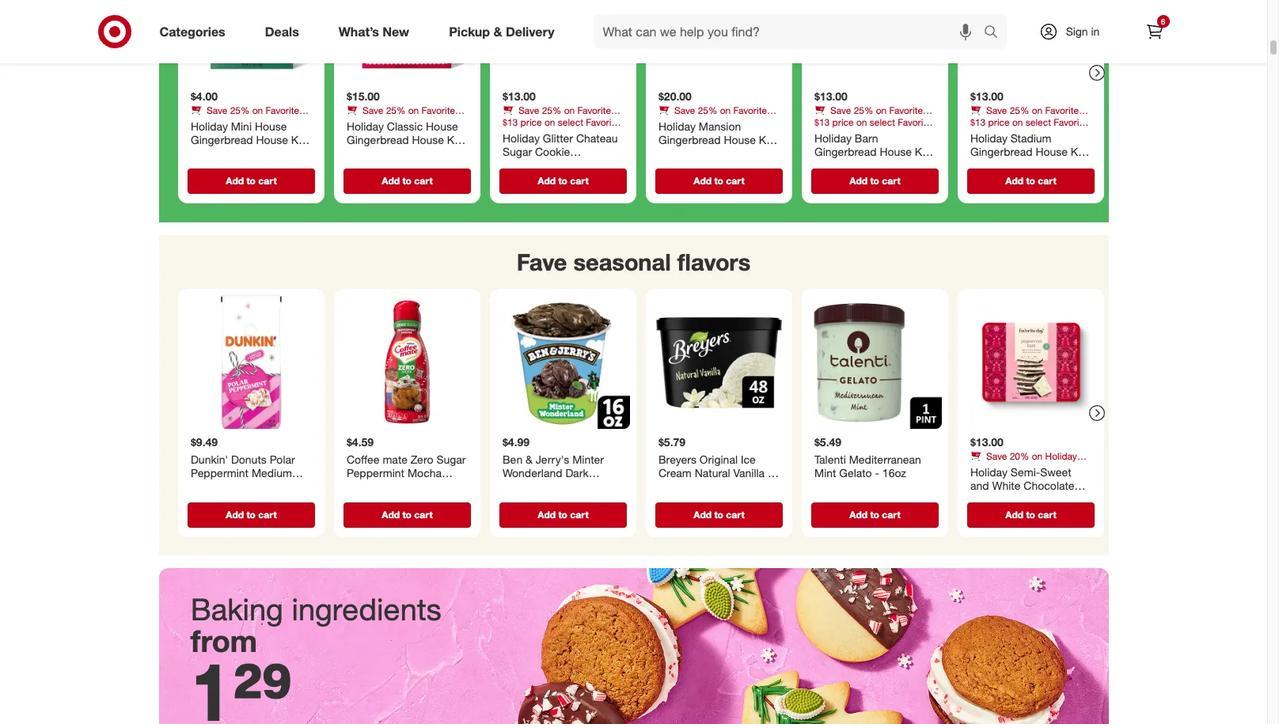 Task type: describe. For each thing, give the bounding box(es) containing it.
classic
[[387, 119, 423, 133]]

day™ inside holiday mansion gingerbread house kit - 70.88oz - favorite day™
[[659, 161, 684, 174]]

holiday stadium gingerbread house kit - 23oz - favorite day™
[[971, 131, 1084, 172]]

favorite inside 'holiday mini house gingerbread house kit - 6.2oz - favorite day™'
[[235, 147, 274, 161]]

to for coffee mate zero sugar peppermint mocha liquid coffee creamer - 32 fl oz (1qt)
[[402, 509, 411, 521]]

$9.49
[[190, 436, 217, 449]]

natural
[[695, 466, 730, 480]]

chocolate
[[503, 480, 553, 494]]

add to cart button for breyers original ice cream natural vanilla - 48oz
[[655, 502, 783, 528]]

mate
[[382, 453, 407, 466]]

roast
[[190, 480, 219, 494]]

what's new link
[[325, 14, 429, 49]]

on up "barn"
[[876, 104, 887, 116]]

20%
[[1010, 450, 1029, 462]]

add down candy
[[1006, 509, 1024, 521]]

favorite inside the holiday stadium gingerbread house kit - 23oz - favorite day™
[[1012, 159, 1051, 172]]

$15.00
[[346, 90, 380, 103]]

sets
[[1046, 462, 1064, 474]]

save down $15.00
[[362, 104, 383, 116]]

holiday mini house gingerbread house kit - 6.2oz - favorite day™
[[190, 119, 304, 161]]

to for ben & jerry's minter wonderland dark chocolate mint ice cream - 16oz
[[558, 509, 567, 521]]

holiday for holiday barn gingerbread house kit - 31.18oz - favorite day™
[[815, 131, 852, 145]]

6 day from the left
[[971, 116, 987, 128]]

cream inside $4.99 ben & jerry's minter wonderland dark chocolate mint ice cream - 16oz
[[503, 494, 536, 508]]

holiday mansion gingerbread house kit - 70.88oz - favorite day™
[[659, 119, 772, 174]]

holiday for holiday classic house gingerbread house kit with roof helper - 38.8oz - favorite day™
[[346, 119, 384, 133]]

sign in link
[[1026, 14, 1125, 49]]

delivery
[[506, 23, 555, 39]]

save down $20.00
[[674, 104, 695, 116]]

on up glitter
[[564, 104, 575, 116]]

31.18oz
[[822, 159, 861, 172]]

donuts
[[231, 453, 266, 466]]

32
[[346, 494, 359, 508]]

48oz
[[659, 480, 682, 494]]

ground
[[222, 480, 260, 494]]

add to cart down gift at the bottom right of the page
[[1006, 509, 1057, 521]]

add to cart for holiday mini house gingerbread house kit - 6.2oz - favorite day™
[[226, 175, 277, 187]]

kit inside holiday mansion gingerbread house kit - 70.88oz - favorite day™
[[759, 133, 772, 147]]

$13.00 up food
[[971, 436, 1004, 449]]

mansion
[[699, 119, 741, 133]]

oz
[[371, 494, 382, 508]]

ice inside $5.79 breyers original ice cream natural vanilla - 48oz
[[741, 453, 756, 466]]

day™ inside "holiday barn gingerbread house kit - 31.18oz - favorite day™"
[[815, 173, 840, 186]]

- left the 70.88oz
[[659, 147, 663, 161]]

cart for breyers original ice cream natural vanilla - 48oz
[[726, 509, 745, 521]]

carousel region containing $4.00
[[159, 0, 1109, 235]]

day™ inside holiday classic house gingerbread house kit with roof helper - 38.8oz - favorite day™
[[432, 161, 458, 174]]

roof
[[370, 147, 394, 161]]

gingerbread inside the holiday stadium gingerbread house kit - 23oz - favorite day™
[[971, 145, 1033, 159]]

dunkin' donuts polar peppermint medium roast ground coffee -11oz image
[[184, 295, 318, 429]]

on up 'holiday mini house gingerbread house kit - 6.2oz - favorite day™'
[[252, 104, 263, 116]]

sugar inside the holiday glitter chateau sugar cookie gingerbread house kit - 29oz - favorite day™
[[503, 145, 532, 159]]

mint inside $5.49 talenti mediterranean mint gelato - 16oz
[[815, 466, 836, 480]]

holiday mansion gingerbread house kit - 70.88oz - favorite day™ image
[[652, 0, 786, 83]]

- left 23oz
[[971, 159, 975, 172]]

sign in
[[1067, 25, 1100, 38]]

deals link
[[252, 14, 319, 49]]

kit inside the holiday stadium gingerbread house kit - 23oz - favorite day™
[[1071, 145, 1084, 159]]

coffee mate zero sugar peppermint mocha liquid coffee creamer - 32 fl oz (1qt) image
[[340, 295, 474, 429]]

$13.00 for holiday glitter chateau sugar cookie gingerbread house kit - 29oz - favorite day™
[[503, 90, 536, 103]]

fave
[[517, 248, 567, 276]]

talenti
[[815, 453, 846, 466]]

add to cart for talenti mediterranean mint gelato - 16oz
[[850, 509, 901, 521]]

fave seasonal flavors
[[517, 248, 751, 276]]

29oz
[[510, 173, 534, 186]]

23oz
[[978, 159, 1002, 172]]

38.8oz
[[346, 161, 380, 174]]

holiday for holiday mini house gingerbread house kit - 6.2oz - favorite day™
[[190, 119, 228, 133]]

add to cart button down gift at the bottom right of the page
[[967, 502, 1095, 528]]

seasonal
[[574, 248, 671, 276]]

gift
[[1030, 462, 1043, 474]]

add to cart for breyers original ice cream natural vanilla - 48oz
[[694, 509, 745, 521]]

holiday semi-sweet and white chocolate peppermint bark with candy cane bits tin - 12oz - favorite day™ image
[[964, 295, 1098, 429]]

- right the 6.2oz
[[228, 147, 232, 161]]

zero
[[410, 453, 433, 466]]

& inside save 20% on holiday food & candy gift sets
[[993, 462, 999, 474]]

$9.49 dunkin' donuts polar peppermint medium roast ground coffee -11oz
[[190, 436, 296, 508]]

add to cart button for talenti mediterranean mint gelato - 16oz
[[811, 502, 939, 528]]

minter
[[572, 453, 604, 466]]

$20.00
[[659, 90, 692, 103]]

add for holiday glitter chateau sugar cookie gingerbread house kit - 29oz - favorite day™
[[538, 175, 556, 187]]

- right the 70.88oz
[[708, 147, 713, 161]]

save up 31.18oz
[[830, 104, 851, 116]]

(1qt)
[[385, 494, 408, 508]]

flavors
[[678, 248, 751, 276]]

on up classic
[[408, 104, 419, 116]]

kit inside "holiday barn gingerbread house kit - 31.18oz - favorite day™"
[[915, 145, 928, 159]]

breyers
[[659, 453, 697, 466]]

add to cart button for holiday classic house gingerbread house kit with roof helper - 38.8oz - favorite day™
[[343, 168, 471, 194]]

save up cookie
[[518, 104, 539, 116]]

save up the holiday stadium gingerbread house kit - 23oz - favorite day™
[[986, 104, 1007, 116]]

carousel region containing fave seasonal flavors
[[159, 235, 1109, 569]]

favorite up chateau
[[577, 104, 611, 116]]

holiday classic house gingerbread house kit with roof helper - 38.8oz - favorite day™ image
[[340, 0, 474, 83]]

2 save 25% on favorite day gingerbread from the left
[[346, 104, 455, 128]]

stadium
[[1011, 131, 1052, 145]]

what's
[[339, 23, 379, 39]]

gelato
[[839, 466, 872, 480]]

- right 29oz
[[537, 173, 541, 186]]

categories link
[[146, 14, 245, 49]]

1 day from the left
[[190, 116, 207, 128]]

add to cart button for dunkin' donuts polar peppermint medium roast ground coffee -11oz
[[187, 502, 315, 528]]

favorite up classic
[[421, 104, 455, 116]]

3 25% from the left
[[542, 104, 561, 116]]

day™ inside the holiday glitter chateau sugar cookie gingerbread house kit - 29oz - favorite day™
[[586, 173, 612, 186]]

$5.79 breyers original ice cream natural vanilla - 48oz
[[659, 436, 772, 494]]

to for holiday glitter chateau sugar cookie gingerbread house kit - 29oz - favorite day™
[[558, 175, 567, 187]]

barn
[[855, 131, 878, 145]]

what's new
[[339, 23, 410, 39]]

add to cart button for holiday stadium gingerbread house kit - 23oz - favorite day™
[[967, 168, 1095, 194]]

house inside the holiday stadium gingerbread house kit - 23oz - favorite day™
[[1036, 145, 1068, 159]]

original
[[700, 453, 738, 466]]

$4.59 coffee mate zero sugar peppermint mocha liquid coffee creamer - 32 fl oz (1qt)
[[346, 436, 466, 508]]

What can we help you find? suggestions appear below search field
[[594, 14, 988, 49]]

$5.79
[[659, 436, 686, 449]]

6 25% from the left
[[1010, 104, 1029, 116]]

cookie
[[535, 145, 570, 159]]

coffee down $4.59
[[346, 453, 379, 466]]

in
[[1092, 25, 1100, 38]]

candy
[[1001, 462, 1027, 474]]

to for holiday mini house gingerbread house kit - 6.2oz - favorite day™
[[246, 175, 255, 187]]

holiday glitter chateau sugar cookie gingerbread house kit - 29oz - favorite day™ image
[[496, 0, 630, 83]]

holiday glitter chateau sugar cookie gingerbread house kit - 29oz - favorite day™
[[503, 131, 618, 186]]

mini
[[231, 119, 251, 133]]

holiday classic house gingerbread house kit with roof helper - 38.8oz - favorite day™
[[346, 119, 460, 174]]

peppermint inside $4.59 coffee mate zero sugar peppermint mocha liquid coffee creamer - 32 fl oz (1qt)
[[346, 466, 404, 480]]

on inside save 20% on holiday food & candy gift sets
[[1032, 450, 1043, 462]]

add to cart button for holiday barn gingerbread house kit - 31.18oz - favorite day™
[[811, 168, 939, 194]]

mediterranean
[[849, 453, 921, 466]]

favorite up 'holiday mini house gingerbread house kit - 6.2oz - favorite day™'
[[265, 104, 299, 116]]

chateau
[[576, 131, 618, 145]]

to for holiday barn gingerbread house kit - 31.18oz - favorite day™
[[870, 175, 879, 187]]

creamer
[[416, 480, 459, 494]]

to down gift at the bottom right of the page
[[1026, 509, 1035, 521]]

to for dunkin' donuts polar peppermint medium roast ground coffee -11oz
[[246, 509, 255, 521]]

fl
[[362, 494, 368, 508]]

add to cart for coffee mate zero sugar peppermint mocha liquid coffee creamer - 32 fl oz (1qt)
[[382, 509, 433, 521]]

- left the 6.2oz
[[190, 147, 195, 161]]

- down roof
[[383, 161, 387, 174]]

pickup
[[449, 23, 490, 39]]

add to cart for ben & jerry's minter wonderland dark chocolate mint ice cream - 16oz
[[538, 509, 589, 521]]

food
[[971, 462, 990, 474]]

11oz
[[195, 494, 219, 508]]

favorite up stadium
[[1046, 104, 1079, 116]]

- left 29oz
[[503, 173, 507, 186]]

vanilla
[[733, 466, 765, 480]]

add for breyers original ice cream natural vanilla - 48oz
[[694, 509, 712, 521]]

cart for holiday classic house gingerbread house kit with roof helper - 38.8oz - favorite day™
[[414, 175, 433, 187]]

ben
[[503, 453, 522, 466]]

cart for holiday mini house gingerbread house kit - 6.2oz - favorite day™
[[258, 175, 277, 187]]

add for holiday classic house gingerbread house kit with roof helper - 38.8oz - favorite day™
[[382, 175, 400, 187]]

gingerbread inside the holiday glitter chateau sugar cookie gingerbread house kit - 29oz - favorite day™
[[503, 159, 565, 172]]



Task type: vqa. For each thing, say whether or not it's contained in the screenshot.
Dietary Needs BUTTON
no



Task type: locate. For each thing, give the bounding box(es) containing it.
save 25% on favorite day gingerbread up "barn"
[[815, 104, 923, 128]]

add right 29oz
[[538, 175, 556, 187]]

ice down dark
[[581, 480, 596, 494]]

2 peppermint from the left
[[346, 466, 404, 480]]

cart
[[258, 175, 277, 187], [414, 175, 433, 187], [570, 175, 589, 187], [726, 175, 745, 187], [882, 175, 901, 187], [1038, 175, 1057, 187], [258, 509, 277, 521], [414, 509, 433, 521], [570, 509, 589, 521], [726, 509, 745, 521], [882, 509, 901, 521], [1038, 509, 1057, 521]]

6.2oz
[[198, 147, 225, 161]]

add to cart button down ground
[[187, 502, 315, 528]]

add down the holiday stadium gingerbread house kit - 23oz - favorite day™
[[1006, 175, 1024, 187]]

jerry's
[[536, 453, 569, 466]]

favorite up "holiday barn gingerbread house kit - 31.18oz - favorite day™"
[[889, 104, 923, 116]]

holiday inside 'holiday mini house gingerbread house kit - 6.2oz - favorite day™'
[[190, 119, 228, 133]]

ben & jerry's minter wonderland dark chocolate mint ice cream - 16oz image
[[496, 295, 630, 429]]

1 horizontal spatial mint
[[815, 466, 836, 480]]

1 horizontal spatial 16oz
[[883, 466, 906, 480]]

& up wonderland
[[526, 453, 533, 466]]

house inside "holiday barn gingerbread house kit - 31.18oz - favorite day™"
[[880, 145, 912, 159]]

2 horizontal spatial &
[[993, 462, 999, 474]]

add to cart down helper
[[382, 175, 433, 187]]

holiday inside save 20% on holiday food & candy gift sets
[[1046, 450, 1077, 462]]

0 horizontal spatial cream
[[503, 494, 536, 508]]

6 save 25% on favorite day gingerbread from the left
[[971, 104, 1079, 128]]

add for holiday barn gingerbread house kit - 31.18oz - favorite day™
[[850, 175, 868, 187]]

- inside $4.99 ben & jerry's minter wonderland dark chocolate mint ice cream - 16oz
[[539, 494, 543, 508]]

- inside $4.59 coffee mate zero sugar peppermint mocha liquid coffee creamer - 32 fl oz (1qt)
[[462, 480, 466, 494]]

ingredients
[[292, 591, 442, 628]]

pickup & delivery link
[[436, 14, 575, 49]]

add for holiday mini house gingerbread house kit - 6.2oz - favorite day™
[[226, 175, 244, 187]]

$4.99 ben & jerry's minter wonderland dark chocolate mint ice cream - 16oz
[[503, 436, 604, 508]]

cart for holiday mansion gingerbread house kit - 70.88oz - favorite day™
[[726, 175, 745, 187]]

cart for holiday barn gingerbread house kit - 31.18oz - favorite day™
[[882, 175, 901, 187]]

add to cart for holiday classic house gingerbread house kit with roof helper - 38.8oz - favorite day™
[[382, 175, 433, 187]]

2 25% from the left
[[386, 104, 405, 116]]

25% up "barn"
[[854, 104, 873, 116]]

day up 23oz
[[971, 116, 987, 128]]

1 vertical spatial cream
[[503, 494, 536, 508]]

- down the roast
[[190, 494, 195, 508]]

1 horizontal spatial cream
[[659, 466, 692, 480]]

0 horizontal spatial peppermint
[[190, 466, 248, 480]]

add to cart down (1qt)
[[382, 509, 433, 521]]

1 horizontal spatial ice
[[741, 453, 756, 466]]

to down holiday mansion gingerbread house kit - 70.88oz - favorite day™
[[714, 175, 723, 187]]

breyers original ice cream natural vanilla - 48oz image
[[652, 295, 786, 429]]

cart for holiday glitter chateau sugar cookie gingerbread house kit - 29oz - favorite day™
[[570, 175, 589, 187]]

save 25% on favorite day gingerbread down $20.00
[[659, 104, 767, 128]]

$13.00 down search button
[[971, 90, 1004, 103]]

1 horizontal spatial sugar
[[503, 145, 532, 159]]

add to cart button down 'holiday mini house gingerbread house kit - 6.2oz - favorite day™'
[[187, 168, 315, 194]]

add for ben & jerry's minter wonderland dark chocolate mint ice cream - 16oz
[[538, 509, 556, 521]]

add for coffee mate zero sugar peppermint mocha liquid coffee creamer - 32 fl oz (1qt)
[[382, 509, 400, 521]]

add down 31.18oz
[[850, 175, 868, 187]]

add to cart for holiday stadium gingerbread house kit - 23oz - favorite day™
[[1006, 175, 1057, 187]]

dark
[[565, 466, 589, 480]]

mint
[[815, 466, 836, 480], [556, 480, 578, 494]]

add down roof
[[382, 175, 400, 187]]

3 save 25% on favorite day gingerbread from the left
[[503, 104, 611, 128]]

gingerbread inside "holiday barn gingerbread house kit - 31.18oz - favorite day™"
[[815, 145, 877, 159]]

cart for talenti mediterranean mint gelato - 16oz
[[882, 509, 901, 521]]

$13.00 for holiday barn gingerbread house kit - 31.18oz - favorite day™
[[815, 90, 848, 103]]

cart for ben & jerry's minter wonderland dark chocolate mint ice cream - 16oz
[[570, 509, 589, 521]]

sugar right the zero
[[436, 453, 466, 466]]

house inside holiday mansion gingerbread house kit - 70.88oz - favorite day™
[[724, 133, 756, 147]]

day™ inside 'holiday mini house gingerbread house kit - 6.2oz - favorite day™'
[[278, 147, 303, 161]]

day™ down 31.18oz
[[815, 173, 840, 186]]

holiday up 23oz
[[971, 131, 1008, 145]]

&
[[494, 23, 502, 39], [526, 453, 533, 466], [993, 462, 999, 474]]

25% up stadium
[[1010, 104, 1029, 116]]

add to cart button down creamer
[[343, 502, 471, 528]]

add to cart for holiday barn gingerbread house kit - 31.18oz - favorite day™
[[850, 175, 901, 187]]

on
[[252, 104, 263, 116], [408, 104, 419, 116], [564, 104, 575, 116], [720, 104, 731, 116], [876, 104, 887, 116], [1032, 104, 1043, 116], [1032, 450, 1043, 462]]

0 horizontal spatial sugar
[[436, 453, 466, 466]]

add to cart button for holiday mini house gingerbread house kit - 6.2oz - favorite day™
[[187, 168, 315, 194]]

to down ground
[[246, 509, 255, 521]]

wonderland
[[503, 466, 562, 480]]

kit inside the holiday glitter chateau sugar cookie gingerbread house kit - 29oz - favorite day™
[[603, 159, 616, 172]]

holiday stadium gingerbread house kit - 23oz - favorite day™ image
[[964, 0, 1098, 83]]

holiday barn gingerbread house kit - 31.18oz - favorite day™ image
[[808, 0, 942, 83]]

ice
[[741, 453, 756, 466], [581, 480, 596, 494]]

day™ left 29oz
[[432, 161, 458, 174]]

holiday up the 6.2oz
[[190, 119, 228, 133]]

1 vertical spatial sugar
[[436, 453, 466, 466]]

- right helper
[[433, 147, 437, 161]]

to
[[246, 175, 255, 187], [402, 175, 411, 187], [558, 175, 567, 187], [714, 175, 723, 187], [870, 175, 879, 187], [1026, 175, 1035, 187], [246, 509, 255, 521], [402, 509, 411, 521], [558, 509, 567, 521], [714, 509, 723, 521], [870, 509, 879, 521], [1026, 509, 1035, 521]]

dunkin'
[[190, 453, 228, 466]]

25% up glitter
[[542, 104, 561, 116]]

add to cart button for coffee mate zero sugar peppermint mocha liquid coffee creamer - 32 fl oz (1qt)
[[343, 502, 471, 528]]

add
[[226, 175, 244, 187], [382, 175, 400, 187], [538, 175, 556, 187], [694, 175, 712, 187], [850, 175, 868, 187], [1006, 175, 1024, 187], [226, 509, 244, 521], [382, 509, 400, 521], [538, 509, 556, 521], [694, 509, 712, 521], [850, 509, 868, 521], [1006, 509, 1024, 521]]

coffee down medium
[[263, 480, 296, 494]]

house inside the holiday glitter chateau sugar cookie gingerbread house kit - 29oz - favorite day™
[[568, 159, 600, 172]]

4 25% from the left
[[698, 104, 717, 116]]

cream
[[659, 466, 692, 480], [503, 494, 536, 508]]

add to cart button down dark
[[499, 502, 627, 528]]

on up mansion
[[720, 104, 731, 116]]

gingerbread inside holiday mansion gingerbread house kit - 70.88oz - favorite day™
[[659, 133, 721, 147]]

$4.00
[[190, 90, 217, 103]]

kit inside 'holiday mini house gingerbread house kit - 6.2oz - favorite day™'
[[291, 133, 304, 147]]

add for dunkin' donuts polar peppermint medium roast ground coffee -11oz
[[226, 509, 244, 521]]

16oz inside $5.49 talenti mediterranean mint gelato - 16oz
[[883, 466, 906, 480]]

favorite inside holiday classic house gingerbread house kit with roof helper - 38.8oz - favorite day™
[[390, 161, 429, 174]]

coffee for dunkin' donuts polar peppermint medium roast ground coffee -11oz
[[263, 480, 296, 494]]

liquid
[[346, 480, 377, 494]]

carousel region
[[159, 0, 1109, 235], [159, 235, 1109, 569]]

add for holiday stadium gingerbread house kit - 23oz - favorite day™
[[1006, 175, 1024, 187]]

$13.00 up 31.18oz
[[815, 90, 848, 103]]

0 vertical spatial 16oz
[[883, 466, 906, 480]]

add to cart for holiday glitter chateau sugar cookie gingerbread house kit - 29oz - favorite day™
[[538, 175, 589, 187]]

cart for holiday stadium gingerbread house kit - 23oz - favorite day™
[[1038, 175, 1057, 187]]

to down natural
[[714, 509, 723, 521]]

add down 'holiday mini house gingerbread house kit - 6.2oz - favorite day™'
[[226, 175, 244, 187]]

holiday for holiday stadium gingerbread house kit - 23oz - favorite day™
[[971, 131, 1008, 145]]

1 save 25% on favorite day gingerbread from the left
[[190, 104, 299, 128]]

holiday for holiday glitter chateau sugar cookie gingerbread house kit - 29oz - favorite day™
[[503, 131, 540, 145]]

to for breyers original ice cream natural vanilla - 48oz
[[714, 509, 723, 521]]

holiday inside holiday classic house gingerbread house kit with roof helper - 38.8oz - favorite day™
[[346, 119, 384, 133]]

- right creamer
[[462, 480, 466, 494]]

save 20% on holiday food & candy gift sets
[[971, 450, 1077, 474]]

save left 20%
[[986, 450, 1007, 462]]

mint down dark
[[556, 480, 578, 494]]

$13.00
[[503, 90, 536, 103], [815, 90, 848, 103], [971, 90, 1004, 103], [971, 436, 1004, 449]]

holiday inside the holiday glitter chateau sugar cookie gingerbread house kit - 29oz - favorite day™
[[503, 131, 540, 145]]

25% up mansion
[[698, 104, 717, 116]]

25%
[[230, 104, 249, 116], [386, 104, 405, 116], [542, 104, 561, 116], [698, 104, 717, 116], [854, 104, 873, 116], [1010, 104, 1029, 116]]

search
[[977, 25, 1015, 41]]

gingerbread
[[209, 116, 263, 128], [365, 116, 419, 128], [522, 116, 575, 128], [678, 116, 731, 128], [834, 116, 887, 128], [990, 116, 1043, 128], [190, 133, 253, 147], [346, 133, 409, 147], [659, 133, 721, 147], [815, 145, 877, 159], [971, 145, 1033, 159], [503, 159, 565, 172]]

0 horizontal spatial 16oz
[[546, 494, 570, 508]]

0 horizontal spatial &
[[494, 23, 502, 39]]

1 vertical spatial ice
[[581, 480, 596, 494]]

coffee inside $9.49 dunkin' donuts polar peppermint medium roast ground coffee -11oz
[[263, 480, 296, 494]]

to for holiday classic house gingerbread house kit with roof helper - 38.8oz - favorite day™
[[402, 175, 411, 187]]

4 day from the left
[[659, 116, 675, 128]]

to for holiday stadium gingerbread house kit - 23oz - favorite day™
[[1026, 175, 1035, 187]]

peppermint inside $9.49 dunkin' donuts polar peppermint medium roast ground coffee -11oz
[[190, 466, 248, 480]]

add for holiday mansion gingerbread house kit - 70.88oz - favorite day™
[[694, 175, 712, 187]]

add down ground
[[226, 509, 244, 521]]

3 day from the left
[[503, 116, 519, 128]]

0 vertical spatial mint
[[815, 466, 836, 480]]

- down mediterranean
[[875, 466, 879, 480]]

add to cart down the holiday stadium gingerbread house kit - 23oz - favorite day™
[[1006, 175, 1057, 187]]

- right 23oz
[[1005, 159, 1009, 172]]

add for talenti mediterranean mint gelato - 16oz
[[850, 509, 868, 521]]

add to cart button for holiday glitter chateau sugar cookie gingerbread house kit - 29oz - favorite day™
[[499, 168, 627, 194]]

$13.00 for holiday stadium gingerbread house kit - 23oz - favorite day™
[[971, 90, 1004, 103]]

to for holiday mansion gingerbread house kit - 70.88oz - favorite day™
[[714, 175, 723, 187]]

favorite inside the holiday glitter chateau sugar cookie gingerbread house kit - 29oz - favorite day™
[[544, 173, 583, 186]]

5 25% from the left
[[854, 104, 873, 116]]

to down (1qt)
[[402, 509, 411, 521]]

favorite down helper
[[390, 161, 429, 174]]

deals
[[265, 23, 299, 39]]

$5.49
[[815, 436, 842, 449]]

save down $4.00
[[206, 104, 227, 116]]

$13.00 up cookie
[[503, 90, 536, 103]]

5 day from the left
[[815, 116, 831, 128]]

-
[[190, 147, 195, 161], [228, 147, 232, 161], [433, 147, 437, 161], [659, 147, 663, 161], [708, 147, 713, 161], [815, 159, 819, 172], [864, 159, 869, 172], [971, 159, 975, 172], [1005, 159, 1009, 172], [383, 161, 387, 174], [503, 173, 507, 186], [537, 173, 541, 186], [768, 466, 772, 480], [875, 466, 879, 480], [462, 480, 466, 494], [190, 494, 195, 508], [539, 494, 543, 508]]

save 25% on favorite day gingerbread up stadium
[[971, 104, 1079, 128]]

favorite down "barn"
[[872, 159, 911, 172]]

sign
[[1067, 25, 1089, 38]]

to down cookie
[[558, 175, 567, 187]]

1 vertical spatial 16oz
[[546, 494, 570, 508]]

gingerbread inside 'holiday mini house gingerbread house kit - 6.2oz - favorite day™'
[[190, 133, 253, 147]]

on up stadium
[[1032, 104, 1043, 116]]

1 peppermint from the left
[[190, 466, 248, 480]]

cream inside $5.79 breyers original ice cream natural vanilla - 48oz
[[659, 466, 692, 480]]

- inside $5.79 breyers original ice cream natural vanilla - 48oz
[[768, 466, 772, 480]]

ice inside $4.99 ben & jerry's minter wonderland dark chocolate mint ice cream - 16oz
[[581, 480, 596, 494]]

baking
[[191, 591, 283, 628]]

day up 29oz
[[503, 116, 519, 128]]

- left 31.18oz
[[815, 159, 819, 172]]

add down chocolate
[[538, 509, 556, 521]]

& inside pickup & delivery link
[[494, 23, 502, 39]]

save 25% on favorite day gingerbread up helper
[[346, 104, 455, 128]]

add to cart button down cookie
[[499, 168, 627, 194]]

day™ inside the holiday stadium gingerbread house kit - 23oz - favorite day™
[[1055, 159, 1080, 172]]

medium
[[251, 466, 292, 480]]

5 save 25% on favorite day gingerbread from the left
[[815, 104, 923, 128]]

add to cart down cookie
[[538, 175, 589, 187]]

add to cart down 31.18oz
[[850, 175, 901, 187]]

holiday inside the holiday stadium gingerbread house kit - 23oz - favorite day™
[[971, 131, 1008, 145]]

ice up vanilla at the bottom
[[741, 453, 756, 466]]

add to cart for dunkin' donuts polar peppermint medium roast ground coffee -11oz
[[226, 509, 277, 521]]

70.88oz
[[666, 147, 705, 161]]

pickup & delivery
[[449, 23, 555, 39]]

$4.59
[[346, 436, 373, 449]]

day down $15.00
[[346, 116, 363, 128]]

$4.99
[[503, 436, 530, 449]]

day down $20.00
[[659, 116, 675, 128]]

favorite down stadium
[[1012, 159, 1051, 172]]

holiday mini house gingerbread house kit - 6.2oz - favorite day™ image
[[184, 0, 318, 83]]

4 save 25% on favorite day gingerbread from the left
[[659, 104, 767, 128]]

6 link
[[1138, 14, 1173, 49]]

0 horizontal spatial mint
[[556, 480, 578, 494]]

favorite down cookie
[[544, 173, 583, 186]]

kit inside holiday classic house gingerbread house kit with roof helper - 38.8oz - favorite day™
[[447, 133, 460, 147]]

new
[[383, 23, 410, 39]]

sugar
[[503, 145, 532, 159], [436, 453, 466, 466]]

16oz inside $4.99 ben & jerry's minter wonderland dark chocolate mint ice cream - 16oz
[[546, 494, 570, 508]]

gingerbread inside holiday classic house gingerbread house kit with roof helper - 38.8oz - favorite day™
[[346, 133, 409, 147]]

search button
[[977, 14, 1015, 52]]

peppermint
[[190, 466, 248, 480], [346, 466, 404, 480]]

1 25% from the left
[[230, 104, 249, 116]]

kit
[[291, 133, 304, 147], [447, 133, 460, 147], [759, 133, 772, 147], [915, 145, 928, 159], [1071, 145, 1084, 159], [603, 159, 616, 172]]

cart for dunkin' donuts polar peppermint medium roast ground coffee -11oz
[[258, 509, 277, 521]]

add to cart down ground
[[226, 509, 277, 521]]

- inside $5.49 talenti mediterranean mint gelato - 16oz
[[875, 466, 879, 480]]

6
[[1162, 17, 1166, 26]]

add to cart down 'holiday mini house gingerbread house kit - 6.2oz - favorite day™'
[[226, 175, 277, 187]]

& right food
[[993, 462, 999, 474]]

add to cart button down "barn"
[[811, 168, 939, 194]]

favorite down mansion
[[716, 147, 755, 161]]

$5.49 talenti mediterranean mint gelato - 16oz
[[815, 436, 921, 480]]

add to cart button down gelato
[[811, 502, 939, 528]]

holiday inside holiday mansion gingerbread house kit - 70.88oz - favorite day™
[[659, 119, 696, 133]]

day up 31.18oz
[[815, 116, 831, 128]]

talenti mediterranean mint gelato - 16oz image
[[808, 295, 942, 429]]

day down $4.00
[[190, 116, 207, 128]]

baking ingredients from
[[191, 591, 442, 659]]

cream down chocolate
[[503, 494, 536, 508]]

2 carousel region from the top
[[159, 235, 1109, 569]]

add to cart button for ben & jerry's minter wonderland dark chocolate mint ice cream - 16oz
[[499, 502, 627, 528]]

categories
[[160, 23, 225, 39]]

1 vertical spatial mint
[[556, 480, 578, 494]]

sugar inside $4.59 coffee mate zero sugar peppermint mocha liquid coffee creamer - 32 fl oz (1qt)
[[436, 453, 466, 466]]

save 25% on favorite day gingerbread
[[190, 104, 299, 128], [346, 104, 455, 128], [503, 104, 611, 128], [659, 104, 767, 128], [815, 104, 923, 128], [971, 104, 1079, 128]]

from
[[191, 623, 257, 659]]

0 vertical spatial sugar
[[503, 145, 532, 159]]

1 horizontal spatial &
[[526, 453, 533, 466]]

cart for coffee mate zero sugar peppermint mocha liquid coffee creamer - 32 fl oz (1qt)
[[414, 509, 433, 521]]

- right 31.18oz
[[864, 159, 869, 172]]

favorite
[[265, 104, 299, 116], [421, 104, 455, 116], [577, 104, 611, 116], [733, 104, 767, 116], [889, 104, 923, 116], [1046, 104, 1079, 116], [235, 147, 274, 161], [716, 147, 755, 161], [872, 159, 911, 172], [1012, 159, 1051, 172], [390, 161, 429, 174], [544, 173, 583, 186]]

holiday barn gingerbread house kit - 31.18oz - favorite day™
[[815, 131, 928, 186]]

to down "barn"
[[870, 175, 879, 187]]

helper
[[397, 147, 430, 161]]

0 horizontal spatial ice
[[581, 480, 596, 494]]

cream down breyers
[[659, 466, 692, 480]]

coffee for coffee mate zero sugar peppermint mocha liquid coffee creamer - 32 fl oz (1qt)
[[380, 480, 413, 494]]

add to cart down natural
[[694, 509, 745, 521]]

add to cart button down helper
[[343, 168, 471, 194]]

add to cart button for holiday mansion gingerbread house kit - 70.88oz - favorite day™
[[655, 168, 783, 194]]

& inside $4.99 ben & jerry's minter wonderland dark chocolate mint ice cream - 16oz
[[526, 453, 533, 466]]

add to cart for holiday mansion gingerbread house kit - 70.88oz - favorite day™
[[694, 175, 745, 187]]

favorite up mansion
[[733, 104, 767, 116]]

mocha
[[407, 466, 442, 480]]

mint inside $4.99 ben & jerry's minter wonderland dark chocolate mint ice cream - 16oz
[[556, 480, 578, 494]]

save inside save 20% on holiday food & candy gift sets
[[986, 450, 1007, 462]]

1 carousel region from the top
[[159, 0, 1109, 235]]

save
[[206, 104, 227, 116], [362, 104, 383, 116], [518, 104, 539, 116], [674, 104, 695, 116], [830, 104, 851, 116], [986, 104, 1007, 116], [986, 450, 1007, 462]]

glitter
[[543, 131, 573, 145]]

0 vertical spatial ice
[[741, 453, 756, 466]]

with
[[346, 147, 367, 161]]

to down gelato
[[870, 509, 879, 521]]

0 vertical spatial cream
[[659, 466, 692, 480]]

polar
[[269, 453, 295, 466]]

add to cart button down the 70.88oz
[[655, 168, 783, 194]]

add to cart button down natural
[[655, 502, 783, 528]]

add down the 70.88oz
[[694, 175, 712, 187]]

on right 20%
[[1032, 450, 1043, 462]]

- inside $9.49 dunkin' donuts polar peppermint medium roast ground coffee -11oz
[[190, 494, 195, 508]]

25% up the mini
[[230, 104, 249, 116]]

1 horizontal spatial peppermint
[[346, 466, 404, 480]]

to for talenti mediterranean mint gelato - 16oz
[[870, 509, 879, 521]]

- right vanilla at the bottom
[[768, 466, 772, 480]]

favorite inside holiday mansion gingerbread house kit - 70.88oz - favorite day™
[[716, 147, 755, 161]]

2 day from the left
[[346, 116, 363, 128]]

coffee
[[346, 453, 379, 466], [263, 480, 296, 494], [380, 480, 413, 494]]

to down the holiday stadium gingerbread house kit - 23oz - favorite day™
[[1026, 175, 1035, 187]]

add to cart button
[[187, 168, 315, 194], [343, 168, 471, 194], [499, 168, 627, 194], [655, 168, 783, 194], [811, 168, 939, 194], [967, 168, 1095, 194], [187, 502, 315, 528], [343, 502, 471, 528], [499, 502, 627, 528], [655, 502, 783, 528], [811, 502, 939, 528], [967, 502, 1095, 528]]

holiday for holiday mansion gingerbread house kit - 70.88oz - favorite day™
[[659, 119, 696, 133]]

coffee up (1qt)
[[380, 480, 413, 494]]

favorite inside "holiday barn gingerbread house kit - 31.18oz - favorite day™"
[[872, 159, 911, 172]]

holiday inside "holiday barn gingerbread house kit - 31.18oz - favorite day™"
[[815, 131, 852, 145]]



